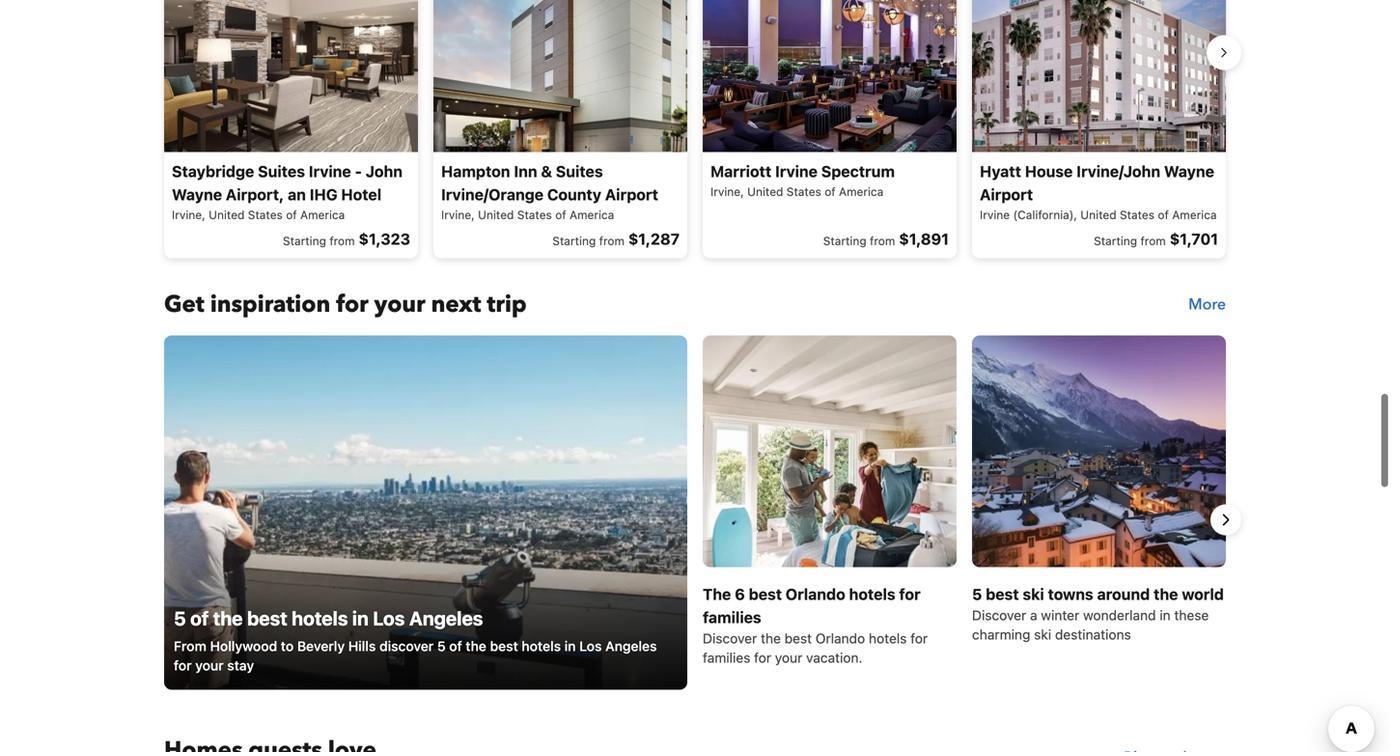 Task type: locate. For each thing, give the bounding box(es) containing it.
irvine, inside hampton inn & suites irvine/orange county airport irvine, united states of america
[[441, 208, 475, 221]]

1 horizontal spatial irvine,
[[441, 208, 475, 221]]

5 for 5 best ski towns around the world
[[972, 585, 982, 603]]

3 from from the left
[[870, 234, 895, 247]]

irvine, down irvine/orange
[[441, 208, 475, 221]]

united down "marriott" on the top of the page
[[747, 185, 783, 198]]

1 suites from the left
[[258, 162, 305, 180]]

united down irvine/john
[[1081, 208, 1117, 221]]

of down spectrum
[[825, 185, 836, 198]]

of down the "county"
[[555, 208, 566, 221]]

united inside 'marriott irvine spectrum irvine, united states of america'
[[747, 185, 783, 198]]

irvine, down "marriott" on the top of the page
[[711, 185, 744, 198]]

from inside starting from $1,323
[[330, 234, 355, 247]]

1 horizontal spatial los
[[579, 638, 602, 654]]

from left $1,701
[[1141, 234, 1166, 247]]

of inside staybridge suites irvine - john wayne airport, an ihg hotel irvine, united states of america
[[286, 208, 297, 221]]

0 vertical spatial wayne
[[1164, 162, 1215, 180]]

states inside hampton inn & suites irvine/orange county airport irvine, united states of america
[[517, 208, 552, 221]]

1 vertical spatial angeles
[[605, 638, 657, 654]]

irvine,
[[711, 185, 744, 198], [172, 208, 205, 221], [441, 208, 475, 221]]

2 horizontal spatial 5
[[972, 585, 982, 603]]

your left next
[[374, 289, 425, 320]]

5 right discover
[[437, 638, 446, 654]]

of down an
[[286, 208, 297, 221]]

your down from
[[195, 657, 224, 673]]

starting from $1,891
[[823, 230, 949, 248]]

5 up the charming
[[972, 585, 982, 603]]

1 vertical spatial families
[[703, 650, 751, 666]]

5
[[972, 585, 982, 603], [174, 607, 186, 629], [437, 638, 446, 654]]

in
[[352, 607, 369, 629], [1160, 607, 1171, 623], [565, 638, 576, 654]]

ski up a
[[1023, 585, 1044, 603]]

ski
[[1023, 585, 1044, 603], [1034, 626, 1052, 642]]

starting inside starting from $1,287
[[553, 234, 596, 247]]

wonderland
[[1083, 607, 1156, 623]]

states down airport,
[[248, 208, 283, 221]]

best inside 5 best ski towns around the world discover a winter wonderland in these charming ski destinations
[[986, 585, 1019, 603]]

discover inside 'the 6 best orlando hotels for families discover the best orlando hotels for families for your vacation.'
[[703, 630, 757, 646]]

hollywood
[[210, 638, 277, 654]]

0 horizontal spatial discover
[[703, 630, 757, 646]]

0 vertical spatial los
[[373, 607, 405, 629]]

the
[[1154, 585, 1178, 603], [213, 607, 243, 629], [761, 630, 781, 646], [466, 638, 487, 654]]

angeles
[[409, 607, 483, 629], [605, 638, 657, 654]]

4 from from the left
[[1141, 234, 1166, 247]]

from inside starting from $1,701
[[1141, 234, 1166, 247]]

stay
[[227, 657, 254, 673]]

1 horizontal spatial wayne
[[1164, 162, 1215, 180]]

airport
[[605, 185, 658, 204], [980, 185, 1033, 204]]

hotels
[[849, 585, 896, 603], [292, 607, 348, 629], [869, 630, 907, 646], [522, 638, 561, 654]]

of
[[825, 185, 836, 198], [286, 208, 297, 221], [555, 208, 566, 221], [1158, 208, 1169, 221], [190, 607, 209, 629], [449, 638, 462, 654]]

from left $1,891
[[870, 234, 895, 247]]

airport inside hyatt house irvine/john wayne airport irvine (california), united states of america
[[980, 185, 1033, 204]]

wayne up $1,701
[[1164, 162, 1215, 180]]

united down airport,
[[209, 208, 245, 221]]

suites
[[258, 162, 305, 180], [556, 162, 603, 180]]

1 vertical spatial 5
[[174, 607, 186, 629]]

1 from from the left
[[330, 234, 355, 247]]

irvine right "marriott" on the top of the page
[[775, 162, 818, 180]]

families
[[703, 608, 762, 626], [703, 650, 751, 666]]

irvine down hyatt
[[980, 208, 1010, 221]]

1 vertical spatial discover
[[703, 630, 757, 646]]

suites inside hampton inn & suites irvine/orange county airport irvine, united states of america
[[556, 162, 603, 180]]

airport inside hampton inn & suites irvine/orange county airport irvine, united states of america
[[605, 185, 658, 204]]

0 horizontal spatial los
[[373, 607, 405, 629]]

1 families from the top
[[703, 608, 762, 626]]

1 horizontal spatial airport
[[980, 185, 1033, 204]]

from left $1,323
[[330, 234, 355, 247]]

5 of the best hotels in los angeles from hollywood to beverly hills discover 5 of the best hotels in los angeles for your stay
[[174, 607, 657, 673]]

2 horizontal spatial irvine
[[980, 208, 1010, 221]]

airport up starting from $1,287
[[605, 185, 658, 204]]

0 horizontal spatial your
[[195, 657, 224, 673]]

1 horizontal spatial irvine
[[775, 162, 818, 180]]

united inside hampton inn & suites irvine/orange county airport irvine, united states of america
[[478, 208, 514, 221]]

wayne inside staybridge suites irvine - john wayne airport, an ihg hotel irvine, united states of america
[[172, 185, 222, 204]]

irvine up "ihg"
[[309, 162, 351, 180]]

$1,701
[[1170, 230, 1219, 248]]

5 of the best hotels in los angeles region
[[149, 335, 1242, 704]]

states
[[787, 185, 822, 198], [248, 208, 283, 221], [517, 208, 552, 221], [1120, 208, 1155, 221]]

1 horizontal spatial angeles
[[605, 638, 657, 654]]

0 vertical spatial 5
[[972, 585, 982, 603]]

of up from
[[190, 607, 209, 629]]

1 airport from the left
[[605, 185, 658, 204]]

2 horizontal spatial irvine,
[[711, 185, 744, 198]]

your inside 'the 6 best orlando hotels for families discover the best orlando hotels for families for your vacation.'
[[775, 650, 803, 666]]

starting for airport
[[553, 234, 596, 247]]

an
[[288, 185, 306, 204]]

your
[[374, 289, 425, 320], [775, 650, 803, 666], [195, 657, 224, 673]]

america down the "county"
[[570, 208, 614, 221]]

from inside starting from $1,287
[[599, 234, 625, 247]]

6
[[735, 585, 745, 603]]

discover up the charming
[[972, 607, 1027, 623]]

from inside starting from $1,891
[[870, 234, 895, 247]]

discover
[[972, 607, 1027, 623], [703, 630, 757, 646]]

suites up an
[[258, 162, 305, 180]]

from
[[330, 234, 355, 247], [599, 234, 625, 247], [870, 234, 895, 247], [1141, 234, 1166, 247]]

0 horizontal spatial angeles
[[409, 607, 483, 629]]

irvine
[[309, 162, 351, 180], [775, 162, 818, 180], [980, 208, 1010, 221]]

of up starting from $1,701
[[1158, 208, 1169, 221]]

3 starting from the left
[[823, 234, 867, 247]]

5 best ski towns around the world image
[[972, 335, 1226, 567]]

united inside hyatt house irvine/john wayne airport irvine (california), united states of america
[[1081, 208, 1117, 221]]

states up starting from $1,701
[[1120, 208, 1155, 221]]

wayne down staybridge
[[172, 185, 222, 204]]

0 horizontal spatial irvine,
[[172, 208, 205, 221]]

from for $1,287
[[599, 234, 625, 247]]

inn
[[514, 162, 537, 180]]

around
[[1097, 585, 1150, 603]]

0 horizontal spatial irvine
[[309, 162, 351, 180]]

2 suites from the left
[[556, 162, 603, 180]]

get
[[164, 289, 204, 320]]

hampton inn & suites irvine/orange county airport irvine, united states of america
[[441, 162, 658, 221]]

families down the
[[703, 650, 751, 666]]

1 horizontal spatial suites
[[556, 162, 603, 180]]

america down spectrum
[[839, 185, 884, 198]]

1 horizontal spatial your
[[374, 289, 425, 320]]

hills
[[348, 638, 376, 654]]

america down "ihg"
[[300, 208, 345, 221]]

united
[[747, 185, 783, 198], [209, 208, 245, 221], [478, 208, 514, 221], [1081, 208, 1117, 221]]

1 vertical spatial ski
[[1034, 626, 1052, 642]]

starting
[[283, 234, 326, 247], [553, 234, 596, 247], [823, 234, 867, 247], [1094, 234, 1137, 247]]

0 horizontal spatial in
[[352, 607, 369, 629]]

ihg
[[310, 185, 338, 204]]

from left $1,287
[[599, 234, 625, 247]]

starting inside starting from $1,701
[[1094, 234, 1137, 247]]

states down inn
[[517, 208, 552, 221]]

0 vertical spatial families
[[703, 608, 762, 626]]

staybridge suites irvine - john wayne airport, an ihg hotel irvine, united states of america
[[172, 162, 403, 221]]

starting inside starting from $1,323
[[283, 234, 326, 247]]

world
[[1182, 585, 1224, 603]]

$1,891
[[899, 230, 949, 248]]

from for $1,323
[[330, 234, 355, 247]]

to
[[281, 638, 294, 654]]

the inside 5 best ski towns around the world discover a winter wonderland in these charming ski destinations
[[1154, 585, 1178, 603]]

from for $1,891
[[870, 234, 895, 247]]

irvine inside 'marriott irvine spectrum irvine, united states of america'
[[775, 162, 818, 180]]

0 horizontal spatial airport
[[605, 185, 658, 204]]

starting down the "county"
[[553, 234, 596, 247]]

0 horizontal spatial 5
[[174, 607, 186, 629]]

wayne inside hyatt house irvine/john wayne airport irvine (california), united states of america
[[1164, 162, 1215, 180]]

your left vacation.
[[775, 650, 803, 666]]

charming
[[972, 626, 1031, 642]]

starting down an
[[283, 234, 326, 247]]

region
[[149, 0, 1242, 266]]

hotel
[[341, 185, 382, 204]]

2 from from the left
[[599, 234, 625, 247]]

2 airport from the left
[[980, 185, 1033, 204]]

2 vertical spatial 5
[[437, 638, 446, 654]]

1 starting from the left
[[283, 234, 326, 247]]

the 6 best orlando hotels for families image
[[703, 335, 957, 567]]

for
[[336, 289, 368, 320], [899, 585, 921, 603], [911, 630, 928, 646], [754, 650, 772, 666], [174, 657, 192, 673]]

discover for best
[[972, 607, 1027, 623]]

los
[[373, 607, 405, 629], [579, 638, 602, 654]]

0 vertical spatial discover
[[972, 607, 1027, 623]]

starting down spectrum
[[823, 234, 867, 247]]

america up $1,701
[[1172, 208, 1217, 221]]

starting inside starting from $1,891
[[823, 234, 867, 247]]

1 horizontal spatial discover
[[972, 607, 1027, 623]]

2 starting from the left
[[553, 234, 596, 247]]

united down irvine/orange
[[478, 208, 514, 221]]

airport,
[[226, 185, 284, 204]]

staybridge
[[172, 162, 254, 180]]

discover inside 5 best ski towns around the world discover a winter wonderland in these charming ski destinations
[[972, 607, 1027, 623]]

hampton
[[441, 162, 510, 180]]

5 up from
[[174, 607, 186, 629]]

2 families from the top
[[703, 650, 751, 666]]

irvine, down staybridge
[[172, 208, 205, 221]]

1 vertical spatial orlando
[[816, 630, 865, 646]]

starting down hyatt house irvine/john wayne airport irvine (california), united states of america on the top
[[1094, 234, 1137, 247]]

county
[[547, 185, 602, 204]]

1 vertical spatial wayne
[[172, 185, 222, 204]]

orlando
[[786, 585, 846, 603], [816, 630, 865, 646]]

region containing staybridge suites irvine - john wayne airport, an ihg hotel
[[149, 0, 1242, 266]]

5 inside 5 best ski towns around the world discover a winter wonderland in these charming ski destinations
[[972, 585, 982, 603]]

wayne
[[1164, 162, 1215, 180], [172, 185, 222, 204]]

destinations
[[1055, 626, 1131, 642]]

2 horizontal spatial your
[[775, 650, 803, 666]]

john
[[366, 162, 403, 180]]

0 horizontal spatial wayne
[[172, 185, 222, 204]]

families down 6
[[703, 608, 762, 626]]

airport down hyatt
[[980, 185, 1033, 204]]

ski down a
[[1034, 626, 1052, 642]]

suites up the "county"
[[556, 162, 603, 180]]

of right discover
[[449, 638, 462, 654]]

2 horizontal spatial in
[[1160, 607, 1171, 623]]

irvine, inside 'marriott irvine spectrum irvine, united states of america'
[[711, 185, 744, 198]]

best
[[749, 585, 782, 603], [986, 585, 1019, 603], [247, 607, 287, 629], [785, 630, 812, 646], [490, 638, 518, 654]]

0 vertical spatial angeles
[[409, 607, 483, 629]]

0 horizontal spatial suites
[[258, 162, 305, 180]]

discover down 6
[[703, 630, 757, 646]]

4 starting from the left
[[1094, 234, 1137, 247]]

america
[[839, 185, 884, 198], [300, 208, 345, 221], [570, 208, 614, 221], [1172, 208, 1217, 221]]

states down spectrum
[[787, 185, 822, 198]]

0 vertical spatial ski
[[1023, 585, 1044, 603]]



Task type: vqa. For each thing, say whether or not it's contained in the screenshot.


Task type: describe. For each thing, give the bounding box(es) containing it.
starting from $1,287
[[553, 230, 680, 248]]

discover for 6
[[703, 630, 757, 646]]

more
[[1189, 294, 1226, 315]]

irvine inside staybridge suites irvine - john wayne airport, an ihg hotel irvine, united states of america
[[309, 162, 351, 180]]

states inside staybridge suites irvine - john wayne airport, an ihg hotel irvine, united states of america
[[248, 208, 283, 221]]

towns
[[1048, 585, 1094, 603]]

(california),
[[1013, 208, 1077, 221]]

starting from $1,701
[[1094, 230, 1219, 248]]

irvine/orange
[[441, 185, 544, 204]]

a
[[1030, 607, 1038, 623]]

more link
[[1189, 289, 1226, 320]]

1 vertical spatial los
[[579, 638, 602, 654]]

irvine/john
[[1077, 162, 1161, 180]]

hyatt
[[980, 162, 1022, 180]]

america inside hyatt house irvine/john wayne airport irvine (california), united states of america
[[1172, 208, 1217, 221]]

1 horizontal spatial in
[[565, 638, 576, 654]]

5 best ski towns around the world discover a winter wonderland in these charming ski destinations
[[972, 585, 1224, 642]]

&
[[541, 162, 552, 180]]

hyatt house irvine/john wayne airport irvine (california), united states of america
[[980, 162, 1217, 221]]

america inside hampton inn & suites irvine/orange county airport irvine, united states of america
[[570, 208, 614, 221]]

5 for 5 of the best hotels in los angeles
[[174, 607, 186, 629]]

these
[[1174, 607, 1209, 623]]

next
[[431, 289, 481, 320]]

starting for of
[[823, 234, 867, 247]]

discover
[[379, 638, 434, 654]]

the inside 'the 6 best orlando hotels for families discover the best orlando hotels for families for your vacation.'
[[761, 630, 781, 646]]

trip
[[487, 289, 527, 320]]

beverly
[[297, 638, 345, 654]]

vacation.
[[806, 650, 863, 666]]

marriott irvine spectrum irvine, united states of america
[[711, 162, 895, 198]]

from for $1,701
[[1141, 234, 1166, 247]]

of inside hampton inn & suites irvine/orange county airport irvine, united states of america
[[555, 208, 566, 221]]

america inside 'marriott irvine spectrum irvine, united states of america'
[[839, 185, 884, 198]]

the 6 best orlando hotels for families discover the best orlando hotels for families for your vacation.
[[703, 585, 928, 666]]

from
[[174, 638, 207, 654]]

irvine, inside staybridge suites irvine - john wayne airport, an ihg hotel irvine, united states of america
[[172, 208, 205, 221]]

0 vertical spatial orlando
[[786, 585, 846, 603]]

get inspiration for your next trip
[[164, 289, 527, 320]]

of inside 'marriott irvine spectrum irvine, united states of america'
[[825, 185, 836, 198]]

irvine inside hyatt house irvine/john wayne airport irvine (california), united states of america
[[980, 208, 1010, 221]]

in inside 5 best ski towns around the world discover a winter wonderland in these charming ski destinations
[[1160, 607, 1171, 623]]

starting for (california),
[[1094, 234, 1137, 247]]

states inside 'marriott irvine spectrum irvine, united states of america'
[[787, 185, 822, 198]]

for inside '5 of the best hotels in los angeles from hollywood to beverly hills discover 5 of the best hotels in los angeles for your stay'
[[174, 657, 192, 673]]

america inside staybridge suites irvine - john wayne airport, an ihg hotel irvine, united states of america
[[300, 208, 345, 221]]

suites inside staybridge suites irvine - john wayne airport, an ihg hotel irvine, united states of america
[[258, 162, 305, 180]]

states inside hyatt house irvine/john wayne airport irvine (california), united states of america
[[1120, 208, 1155, 221]]

winter
[[1041, 607, 1080, 623]]

$1,323
[[359, 230, 410, 248]]

$1,287
[[628, 230, 680, 248]]

starting from $1,323
[[283, 230, 410, 248]]

house
[[1025, 162, 1073, 180]]

marriott
[[711, 162, 772, 180]]

-
[[355, 162, 362, 180]]

spectrum
[[821, 162, 895, 180]]

next image
[[1215, 508, 1238, 531]]

starting for airport,
[[283, 234, 326, 247]]

united inside staybridge suites irvine - john wayne airport, an ihg hotel irvine, united states of america
[[209, 208, 245, 221]]

the
[[703, 585, 731, 603]]

inspiration
[[210, 289, 330, 320]]

1 horizontal spatial 5
[[437, 638, 446, 654]]

of inside hyatt house irvine/john wayne airport irvine (california), united states of america
[[1158, 208, 1169, 221]]

your inside '5 of the best hotels in los angeles from hollywood to beverly hills discover 5 of the best hotels in los angeles for your stay'
[[195, 657, 224, 673]]



